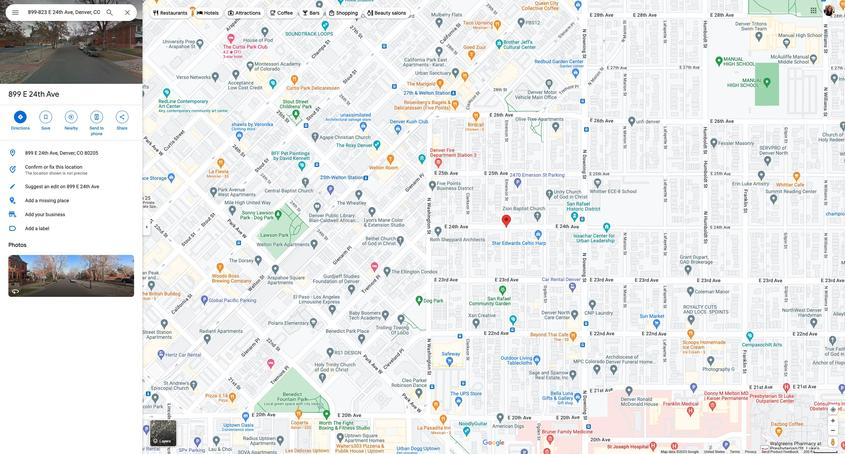 Task type: describe. For each thing, give the bounding box(es) containing it.
collapse side panel image
[[143, 223, 151, 231]]

edit
[[51, 184, 59, 189]]

place
[[57, 198, 69, 203]]

bars button
[[299, 5, 324, 21]]

co
[[77, 150, 83, 156]]

hotels
[[204, 10, 219, 16]]

a for label
[[35, 226, 38, 231]]

or
[[44, 164, 48, 170]]

show street view coverage image
[[828, 437, 838, 447]]

attractions
[[235, 10, 261, 16]]

©2023
[[676, 450, 687, 454]]

precise
[[74, 171, 87, 176]]

add for add your business
[[25, 212, 34, 217]]

add for add a missing place
[[25, 198, 34, 203]]

suggest an edit on 899 e 24th ave button
[[0, 180, 142, 193]]

beauty
[[375, 10, 391, 16]]

terms
[[730, 450, 740, 454]]

terms button
[[730, 449, 740, 454]]

restaurants
[[160, 10, 187, 16]]

1 horizontal spatial location
[[65, 164, 82, 170]]

is
[[63, 171, 66, 176]]

899-823 E 24th Ave, Denver, CO 80205 field
[[6, 4, 137, 21]]

confirm
[[25, 164, 42, 170]]

suggest an edit on 899 e 24th ave
[[25, 184, 99, 189]]

save
[[41, 126, 50, 131]]

shopping button
[[326, 5, 362, 21]]

80205
[[84, 150, 98, 156]]

add your business link
[[0, 207, 142, 221]]

899 inside button
[[67, 184, 75, 189]]

google
[[688, 450, 699, 454]]

200 ft button
[[804, 450, 838, 454]]

 button
[[6, 4, 25, 22]]

add a missing place
[[25, 198, 69, 203]]

24th for ave,
[[39, 150, 48, 156]]

899 e 24th ave
[[8, 89, 59, 99]]

map data ©2023 google
[[661, 450, 699, 454]]

the
[[25, 171, 32, 176]]

zoom out image
[[831, 428, 836, 433]]

feedback
[[784, 450, 799, 454]]

your
[[35, 212, 44, 217]]

phone
[[91, 131, 102, 136]]

ft
[[811, 450, 813, 454]]

send for send product feedback
[[762, 450, 770, 454]]

send for send to phone
[[90, 126, 99, 131]]


[[119, 113, 125, 121]]

e for 899 e 24th ave
[[23, 89, 27, 99]]

show your location image
[[830, 407, 836, 413]]

salons
[[392, 10, 406, 16]]

0 horizontal spatial ave
[[46, 89, 59, 99]]

none field inside 899-823 e 24th ave, denver, co 80205 field
[[28, 8, 100, 16]]

shown
[[49, 171, 62, 176]]

an
[[44, 184, 50, 189]]


[[94, 113, 100, 121]]

photos
[[8, 242, 26, 249]]

e inside button
[[76, 184, 79, 189]]

add for add a label
[[25, 226, 34, 231]]

data
[[669, 450, 676, 454]]

200 ft
[[804, 450, 813, 454]]

899 e 24th ave, denver, co 80205 button
[[0, 146, 142, 160]]

899 for 899 e 24th ave
[[8, 89, 21, 99]]

hotels button
[[194, 5, 223, 21]]



Task type: locate. For each thing, give the bounding box(es) containing it.
899 for 899 e 24th ave, denver, co 80205
[[25, 150, 33, 156]]

24th left ave,
[[39, 150, 48, 156]]

privacy
[[745, 450, 757, 454]]

1 vertical spatial 24th
[[39, 150, 48, 156]]

google maps element
[[0, 0, 845, 454]]


[[11, 8, 20, 17]]

united
[[704, 450, 714, 454]]

add a label button
[[0, 221, 142, 235]]

899 inside button
[[25, 150, 33, 156]]

location up not
[[65, 164, 82, 170]]

a left missing
[[35, 198, 38, 203]]

send product feedback button
[[762, 449, 799, 454]]

899 up confirm
[[25, 150, 33, 156]]

add a missing place button
[[0, 193, 142, 207]]

business
[[46, 212, 65, 217]]

footer
[[661, 449, 804, 454]]

1 vertical spatial send
[[762, 450, 770, 454]]

a left label
[[35, 226, 38, 231]]

e inside button
[[35, 150, 37, 156]]

coffee
[[277, 10, 293, 16]]

send
[[90, 126, 99, 131], [762, 450, 770, 454]]

0 vertical spatial location
[[65, 164, 82, 170]]

e for 899 e 24th ave, denver, co 80205
[[35, 150, 37, 156]]

0 horizontal spatial send
[[90, 126, 99, 131]]

footer containing map data ©2023 google
[[661, 449, 804, 454]]

share
[[117, 126, 127, 131]]

beauty salons button
[[364, 5, 410, 21]]

product
[[770, 450, 783, 454]]

location
[[65, 164, 82, 170], [33, 171, 48, 176]]

beauty salons
[[375, 10, 406, 16]]

ave up the add a missing place button
[[91, 184, 99, 189]]

restaurants button
[[150, 5, 192, 21]]

send inside send to phone
[[90, 126, 99, 131]]

24th up 
[[29, 89, 45, 99]]

24th
[[29, 89, 45, 99], [39, 150, 48, 156], [80, 184, 90, 189]]

 search field
[[6, 4, 137, 22]]

e
[[23, 89, 27, 99], [35, 150, 37, 156], [76, 184, 79, 189]]

google account: cara nguyen  
(cara.nguyen@adept.ai) image
[[824, 5, 835, 16]]

1 vertical spatial ave
[[91, 184, 99, 189]]

ave up 
[[46, 89, 59, 99]]

None field
[[28, 8, 100, 16]]

0 vertical spatial send
[[90, 126, 99, 131]]

zoom in image
[[831, 418, 836, 423]]

map
[[661, 450, 668, 454]]

bars
[[310, 10, 320, 16]]

0 horizontal spatial 899
[[8, 89, 21, 99]]

0 vertical spatial e
[[23, 89, 27, 99]]

2 horizontal spatial e
[[76, 184, 79, 189]]

not
[[67, 171, 73, 176]]

location down or
[[33, 171, 48, 176]]

2 vertical spatial add
[[25, 226, 34, 231]]

899
[[8, 89, 21, 99], [25, 150, 33, 156], [67, 184, 75, 189]]

e up 
[[23, 89, 27, 99]]

confirm or fix this location the location shown is not precise
[[25, 164, 87, 176]]

united states button
[[704, 449, 725, 454]]

1 horizontal spatial 899
[[25, 150, 33, 156]]

missing
[[39, 198, 56, 203]]

1 horizontal spatial send
[[762, 450, 770, 454]]

2 vertical spatial 24th
[[80, 184, 90, 189]]

a
[[35, 198, 38, 203], [35, 226, 38, 231]]

to
[[100, 126, 104, 131]]

privacy button
[[745, 449, 757, 454]]

24th for ave
[[29, 89, 45, 99]]

shopping
[[336, 10, 358, 16]]

899 right on
[[67, 184, 75, 189]]

add a label
[[25, 226, 49, 231]]

on
[[60, 184, 66, 189]]

2 add from the top
[[25, 212, 34, 217]]

24th down precise
[[80, 184, 90, 189]]

send to phone
[[90, 126, 104, 136]]

3 add from the top
[[25, 226, 34, 231]]

24th inside button
[[80, 184, 90, 189]]

1 vertical spatial 899
[[25, 150, 33, 156]]

footer inside the google maps element
[[661, 449, 804, 454]]

fix
[[49, 164, 54, 170]]

0 vertical spatial ave
[[46, 89, 59, 99]]

1 vertical spatial location
[[33, 171, 48, 176]]

states
[[715, 450, 725, 454]]

send inside button
[[762, 450, 770, 454]]

0 vertical spatial add
[[25, 198, 34, 203]]

0 vertical spatial a
[[35, 198, 38, 203]]

send left product
[[762, 450, 770, 454]]

2 a from the top
[[35, 226, 38, 231]]

denver,
[[60, 150, 75, 156]]

1 horizontal spatial e
[[35, 150, 37, 156]]

add
[[25, 198, 34, 203], [25, 212, 34, 217], [25, 226, 34, 231]]

a for missing
[[35, 198, 38, 203]]

200
[[804, 450, 810, 454]]

layers
[[160, 439, 171, 444]]

899 up 
[[8, 89, 21, 99]]

ave
[[46, 89, 59, 99], [91, 184, 99, 189]]

coffee button
[[267, 5, 297, 21]]

this
[[56, 164, 64, 170]]

1 a from the top
[[35, 198, 38, 203]]

1 horizontal spatial ave
[[91, 184, 99, 189]]

attractions button
[[225, 5, 265, 21]]

1 add from the top
[[25, 198, 34, 203]]

0 horizontal spatial location
[[33, 171, 48, 176]]

actions for 899 e 24th ave region
[[0, 105, 142, 140]]


[[43, 113, 49, 121]]

0 horizontal spatial e
[[23, 89, 27, 99]]

add left your
[[25, 212, 34, 217]]

ave inside button
[[91, 184, 99, 189]]

1 vertical spatial add
[[25, 212, 34, 217]]

ave,
[[50, 150, 59, 156]]

1 vertical spatial a
[[35, 226, 38, 231]]


[[68, 113, 74, 121]]

2 vertical spatial 899
[[67, 184, 75, 189]]

e up confirm
[[35, 150, 37, 156]]

0 vertical spatial 24th
[[29, 89, 45, 99]]

suggest
[[25, 184, 43, 189]]

united states
[[704, 450, 725, 454]]

directions
[[11, 126, 30, 131]]

add down suggest
[[25, 198, 34, 203]]

label
[[39, 226, 49, 231]]

0 vertical spatial 899
[[8, 89, 21, 99]]

899 e 24th ave main content
[[0, 0, 142, 454]]

send up phone
[[90, 126, 99, 131]]

899 e 24th ave, denver, co 80205
[[25, 150, 98, 156]]

e down precise
[[76, 184, 79, 189]]

2 horizontal spatial 899
[[67, 184, 75, 189]]


[[17, 113, 24, 121]]

1 vertical spatial e
[[35, 150, 37, 156]]

add left label
[[25, 226, 34, 231]]

2 vertical spatial e
[[76, 184, 79, 189]]

24th inside button
[[39, 150, 48, 156]]

add your business
[[25, 212, 65, 217]]

send product feedback
[[762, 450, 799, 454]]

nearby
[[65, 126, 78, 131]]



Task type: vqa. For each thing, say whether or not it's contained in the screenshot.
Map data ©2023 Google
yes



